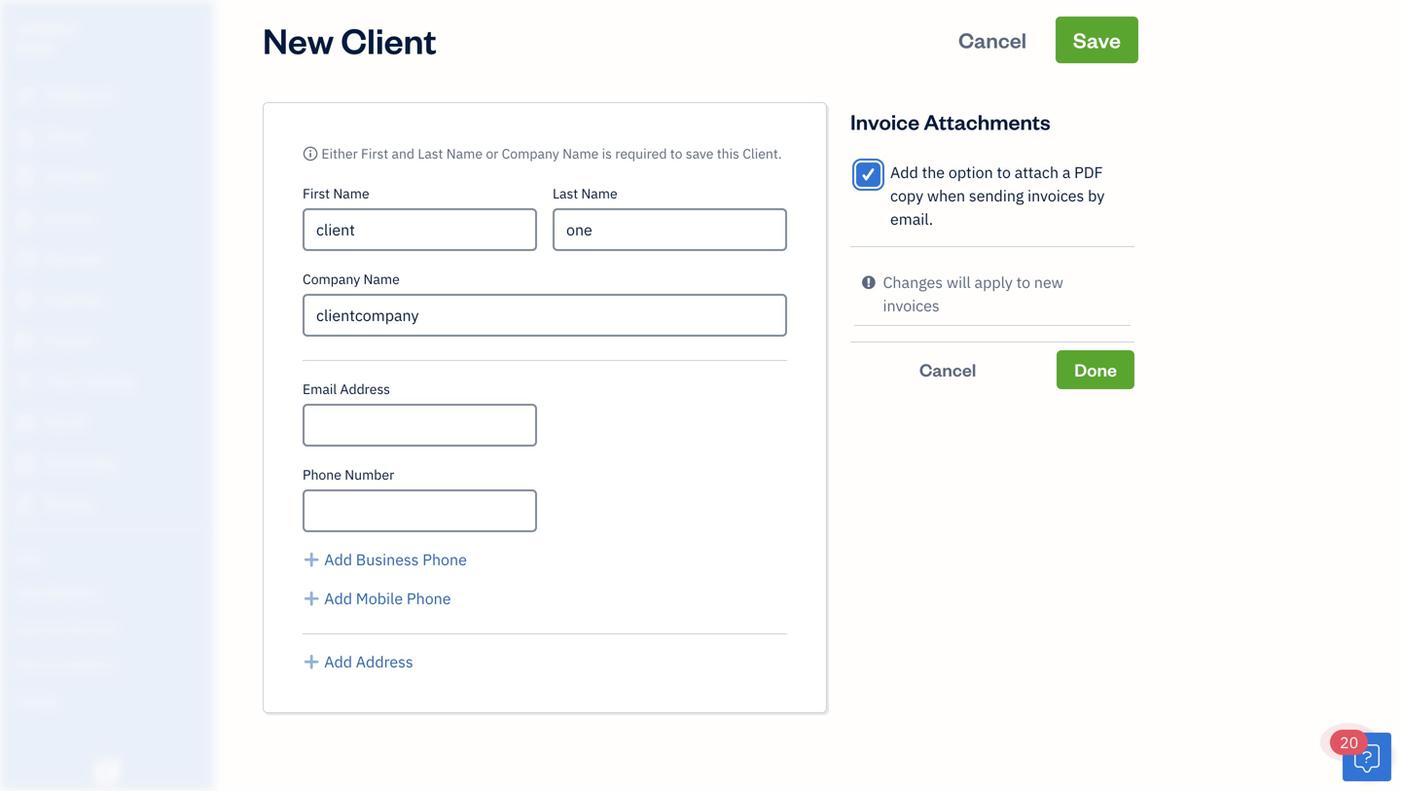 Task type: vqa. For each thing, say whether or not it's contained in the screenshot.
"freshbooks"
no



Task type: describe. For each thing, give the bounding box(es) containing it.
phone for add mobile phone
[[407, 588, 451, 609]]

main element
[[0, 0, 263, 791]]

money image
[[13, 414, 36, 433]]

Email Address text field
[[303, 404, 537, 447]]

invoices inside changes will apply to new invoices
[[883, 295, 940, 316]]

add address
[[324, 652, 413, 672]]

0 horizontal spatial last
[[418, 145, 443, 163]]

Phone Number text field
[[303, 490, 537, 532]]

to for changes will apply to new invoices
[[1017, 272, 1031, 292]]

company
[[16, 18, 76, 36]]

either
[[322, 145, 358, 163]]

settings link
[[5, 684, 208, 718]]

when
[[927, 185, 966, 206]]

new
[[263, 17, 334, 63]]

0 vertical spatial cancel button
[[941, 17, 1044, 63]]

first name
[[303, 184, 370, 202]]

add for add address
[[324, 652, 352, 672]]

address for email address
[[340, 380, 390, 398]]

members
[[48, 584, 99, 600]]

0 vertical spatial phone
[[303, 466, 342, 484]]

or
[[486, 145, 499, 163]]

client image
[[13, 127, 36, 147]]

team members
[[15, 584, 99, 600]]

bank connections
[[15, 656, 114, 672]]

check image
[[860, 164, 878, 184]]

add for add business phone
[[324, 549, 352, 570]]

apps link
[[5, 540, 208, 574]]

add for add the option to attach a pdf copy when sending invoices by email.
[[890, 162, 919, 182]]

plus image for add address
[[303, 650, 321, 673]]

1 vertical spatial company
[[303, 270, 360, 288]]

option
[[949, 162, 993, 182]]

done
[[1075, 358, 1117, 381]]

0 horizontal spatial to
[[670, 145, 683, 163]]

payment image
[[13, 250, 36, 270]]

team
[[15, 584, 45, 600]]

invoice image
[[13, 209, 36, 229]]

is
[[602, 145, 612, 163]]

required
[[615, 145, 667, 163]]

project image
[[13, 332, 36, 351]]

invoice attachments
[[851, 108, 1051, 135]]

a
[[1063, 162, 1071, 182]]

phone for add business phone
[[423, 549, 467, 570]]

apply
[[975, 272, 1013, 292]]

save
[[1073, 26, 1121, 54]]

business
[[356, 549, 419, 570]]

client.
[[743, 145, 782, 163]]

20 button
[[1330, 730, 1392, 781]]

add business phone
[[324, 549, 467, 570]]

phone number
[[303, 466, 394, 484]]

name for first name
[[333, 184, 370, 202]]

sending
[[969, 185, 1024, 206]]

1 horizontal spatial first
[[361, 145, 388, 163]]

name left or
[[446, 145, 483, 163]]

items and services link
[[5, 612, 208, 646]]

add the option to attach a pdf copy when sending invoices by email.
[[890, 162, 1105, 229]]

number
[[345, 466, 394, 484]]

attachments
[[924, 108, 1051, 135]]

primary image
[[303, 145, 318, 163]]

changes
[[883, 272, 943, 292]]

will
[[947, 272, 971, 292]]

20
[[1340, 732, 1359, 753]]

name for company name
[[363, 270, 400, 288]]



Task type: locate. For each thing, give the bounding box(es) containing it.
cancel
[[959, 26, 1027, 54], [920, 358, 976, 381]]

1 vertical spatial address
[[356, 652, 413, 672]]

add for add mobile phone
[[324, 588, 352, 609]]

last down either first and last name or company name is required to save this client.
[[553, 184, 578, 202]]

settings
[[15, 692, 59, 708]]

0 horizontal spatial invoices
[[883, 295, 940, 316]]

items and services
[[15, 620, 117, 636]]

First Name text field
[[303, 208, 537, 251]]

1 vertical spatial phone
[[423, 549, 467, 570]]

expense image
[[13, 291, 36, 310]]

address right email
[[340, 380, 390, 398]]

to
[[670, 145, 683, 163], [997, 162, 1011, 182], [1017, 272, 1031, 292]]

owner
[[16, 38, 54, 54]]

invoices down changes
[[883, 295, 940, 316]]

Company Name text field
[[303, 294, 787, 337]]

plus image
[[303, 587, 321, 610]]

plus image up plus image
[[303, 548, 321, 571]]

cancel button
[[941, 17, 1044, 63], [851, 350, 1045, 389]]

1 horizontal spatial company
[[502, 145, 559, 163]]

mobile
[[356, 588, 403, 609]]

pdf
[[1075, 162, 1103, 182]]

phone
[[303, 466, 342, 484], [423, 549, 467, 570], [407, 588, 451, 609]]

add right plus image
[[324, 588, 352, 609]]

0 vertical spatial plus image
[[303, 548, 321, 571]]

team members link
[[5, 576, 208, 610]]

copy
[[890, 185, 924, 206]]

company name
[[303, 270, 400, 288]]

to left save
[[670, 145, 683, 163]]

services
[[70, 620, 117, 636]]

estimate image
[[13, 168, 36, 188]]

phone down phone number text field
[[423, 549, 467, 570]]

and right either at the left top
[[392, 145, 415, 163]]

address down add mobile phone
[[356, 652, 413, 672]]

add down add mobile phone button
[[324, 652, 352, 672]]

company right or
[[502, 145, 559, 163]]

plus image left "add address"
[[303, 650, 321, 673]]

add
[[890, 162, 919, 182], [324, 549, 352, 570], [324, 588, 352, 609], [324, 652, 352, 672]]

first right either at the left top
[[361, 145, 388, 163]]

name left 'is'
[[563, 145, 599, 163]]

address for add address
[[356, 652, 413, 672]]

to up the sending
[[997, 162, 1011, 182]]

0 vertical spatial address
[[340, 380, 390, 398]]

cancel button down changes will apply to new invoices
[[851, 350, 1045, 389]]

1 vertical spatial plus image
[[303, 650, 321, 673]]

name down first name text box
[[363, 270, 400, 288]]

either first and last name or company name is required to save this client.
[[322, 145, 782, 163]]

and right items
[[47, 620, 68, 636]]

address inside button
[[356, 652, 413, 672]]

new client
[[263, 17, 437, 63]]

email.
[[890, 209, 933, 229]]

cancel button up attachments
[[941, 17, 1044, 63]]

first
[[361, 145, 388, 163], [303, 184, 330, 202]]

1 horizontal spatial last
[[553, 184, 578, 202]]

apps
[[15, 548, 44, 564]]

1 vertical spatial first
[[303, 184, 330, 202]]

1 plus image from the top
[[303, 548, 321, 571]]

plus image
[[303, 548, 321, 571], [303, 650, 321, 673]]

changes will apply to new invoices
[[883, 272, 1064, 316]]

new
[[1034, 272, 1064, 292]]

1 horizontal spatial to
[[997, 162, 1011, 182]]

address
[[340, 380, 390, 398], [356, 652, 413, 672]]

connections
[[45, 656, 114, 672]]

to left new
[[1017, 272, 1031, 292]]

name down 'is'
[[581, 184, 618, 202]]

save button
[[1056, 17, 1139, 63]]

name for last name
[[581, 184, 618, 202]]

invoices down a
[[1028, 185, 1084, 206]]

email
[[303, 380, 337, 398]]

to for add the option to attach a pdf copy when sending invoices by email.
[[997, 162, 1011, 182]]

and
[[392, 145, 415, 163], [47, 620, 68, 636]]

name down either at the left top
[[333, 184, 370, 202]]

report image
[[13, 495, 36, 515]]

add business phone button
[[303, 548, 467, 571]]

bank connections link
[[5, 648, 208, 682]]

company owner
[[16, 18, 76, 54]]

exclamationcircle image
[[862, 271, 876, 294]]

1 horizontal spatial invoices
[[1028, 185, 1084, 206]]

0 vertical spatial company
[[502, 145, 559, 163]]

bank
[[15, 656, 43, 672]]

0 vertical spatial invoices
[[1028, 185, 1084, 206]]

add inside add the option to attach a pdf copy when sending invoices by email.
[[890, 162, 919, 182]]

add left business at the bottom
[[324, 549, 352, 570]]

2 vertical spatial phone
[[407, 588, 451, 609]]

items
[[15, 620, 45, 636]]

add up copy
[[890, 162, 919, 182]]

add mobile phone
[[324, 588, 451, 609]]

by
[[1088, 185, 1105, 206]]

phone inside 'button'
[[423, 549, 467, 570]]

2 plus image from the top
[[303, 650, 321, 673]]

invoices inside add the option to attach a pdf copy when sending invoices by email.
[[1028, 185, 1084, 206]]

add inside 'button'
[[324, 549, 352, 570]]

timer image
[[13, 373, 36, 392]]

plus image for add business phone
[[303, 548, 321, 571]]

cancel for topmost cancel button
[[959, 26, 1027, 54]]

1 horizontal spatial and
[[392, 145, 415, 163]]

1 vertical spatial cancel
[[920, 358, 976, 381]]

add address button
[[303, 650, 413, 673]]

phone right mobile
[[407, 588, 451, 609]]

save
[[686, 145, 714, 163]]

0 vertical spatial cancel
[[959, 26, 1027, 54]]

2 horizontal spatial to
[[1017, 272, 1031, 292]]

to inside changes will apply to new invoices
[[1017, 272, 1031, 292]]

0 horizontal spatial company
[[303, 270, 360, 288]]

phone left number
[[303, 466, 342, 484]]

0 horizontal spatial first
[[303, 184, 330, 202]]

first down primary image
[[303, 184, 330, 202]]

email address
[[303, 380, 390, 398]]

attach
[[1015, 162, 1059, 182]]

resource center badge image
[[1343, 733, 1392, 781]]

chart image
[[13, 454, 36, 474]]

to inside add the option to attach a pdf copy when sending invoices by email.
[[997, 162, 1011, 182]]

and inside main element
[[47, 620, 68, 636]]

this
[[717, 145, 740, 163]]

1 vertical spatial cancel button
[[851, 350, 1045, 389]]

dashboard image
[[13, 87, 36, 106]]

done button
[[1057, 350, 1135, 389]]

Last Name text field
[[553, 208, 787, 251]]

0 vertical spatial and
[[392, 145, 415, 163]]

last name
[[553, 184, 618, 202]]

cancel up attachments
[[959, 26, 1027, 54]]

last left or
[[418, 145, 443, 163]]

phone inside button
[[407, 588, 451, 609]]

invoice
[[851, 108, 920, 135]]

0 vertical spatial first
[[361, 145, 388, 163]]

company down the first name
[[303, 270, 360, 288]]

cancel down changes will apply to new invoices
[[920, 358, 976, 381]]

company
[[502, 145, 559, 163], [303, 270, 360, 288]]

invoices
[[1028, 185, 1084, 206], [883, 295, 940, 316]]

last
[[418, 145, 443, 163], [553, 184, 578, 202]]

1 vertical spatial invoices
[[883, 295, 940, 316]]

freshbooks image
[[91, 760, 123, 783]]

1 vertical spatial last
[[553, 184, 578, 202]]

1 vertical spatial and
[[47, 620, 68, 636]]

client
[[341, 17, 437, 63]]

cancel for the bottommost cancel button
[[920, 358, 976, 381]]

name
[[446, 145, 483, 163], [563, 145, 599, 163], [333, 184, 370, 202], [581, 184, 618, 202], [363, 270, 400, 288]]

0 horizontal spatial and
[[47, 620, 68, 636]]

0 vertical spatial last
[[418, 145, 443, 163]]

add mobile phone button
[[303, 587, 451, 610]]

the
[[922, 162, 945, 182]]



